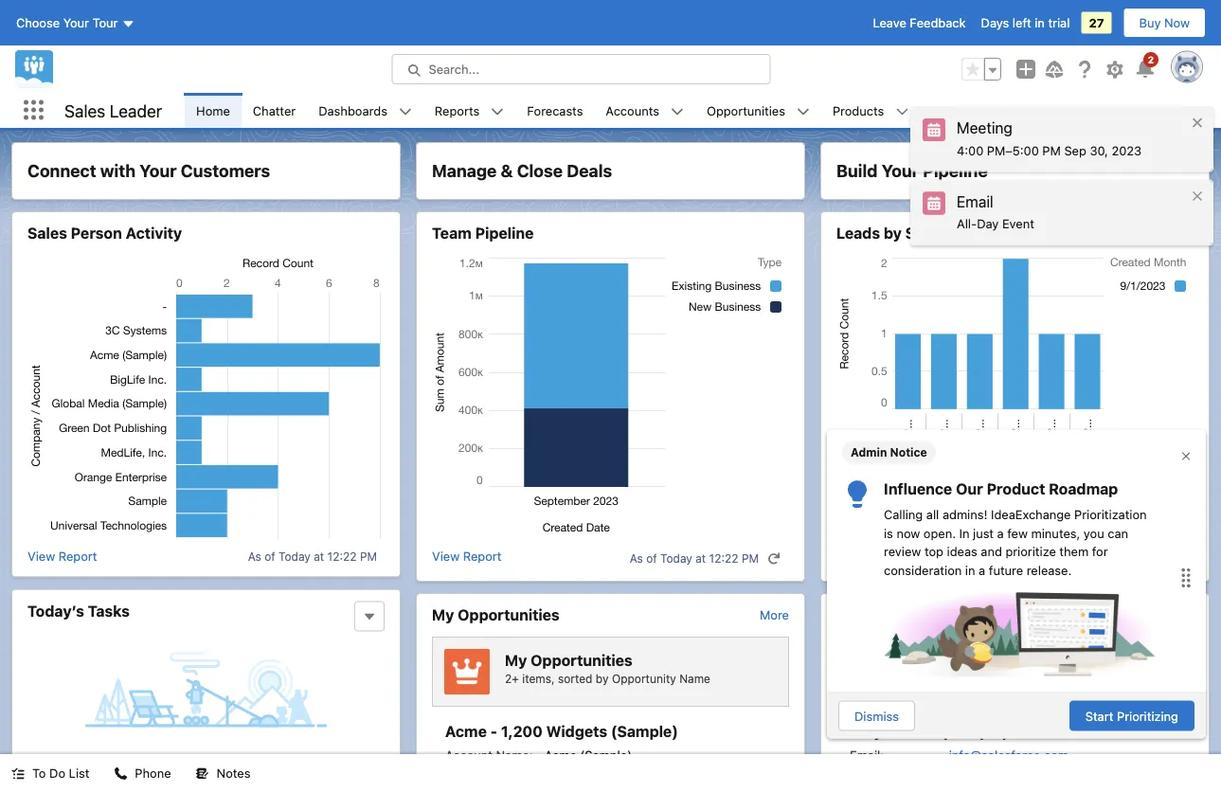 Task type: describe. For each thing, give the bounding box(es) containing it.
manage & close deals
[[432, 161, 612, 181]]

name:
[[496, 747, 533, 762]]

1 horizontal spatial by
[[884, 224, 902, 242]]

them
[[1060, 544, 1089, 559]]

nothing
[[43, 768, 88, 782]]

sep
[[1064, 143, 1087, 157]]

1 horizontal spatial of
[[646, 551, 657, 565]]

your for choose
[[63, 16, 89, 30]]

phone button
[[103, 754, 182, 792]]

source
[[905, 224, 957, 242]]

text default image up more link
[[767, 552, 781, 565]]

account name:
[[445, 747, 533, 762]]

0 horizontal spatial pipeline
[[475, 224, 534, 242]]

my opportunities link
[[432, 605, 560, 624]]

tasks
[[88, 602, 130, 620]]

3 view report from the left
[[837, 549, 906, 563]]

of for build your pipeline
[[1051, 551, 1062, 565]]

start prioritizing
[[1086, 709, 1179, 723]]

choose
[[16, 16, 60, 30]]

with
[[100, 161, 136, 181]]

my opportunities
[[432, 606, 560, 624]]

at for build your pipeline
[[1100, 551, 1111, 565]]

all-
[[957, 216, 977, 231]]

now
[[897, 526, 920, 540]]

12:​22 for connect with your customers
[[327, 549, 357, 563]]

minutes,
[[1031, 526, 1080, 540]]

1 horizontal spatial as of today at 12:​22 pm
[[630, 551, 759, 565]]

as for build your pipeline
[[1034, 551, 1048, 565]]

accounts
[[606, 103, 659, 117]]

email
[[957, 192, 994, 210]]

back
[[307, 768, 335, 782]]

my for my leads 2+ items, sorted by name
[[909, 651, 932, 669]]

-
[[491, 722, 498, 740]]

sales person activity
[[27, 224, 182, 242]]

text default image inside opportunities list item
[[797, 105, 810, 118]]

calling all admins! ideaexchange prioritization is now open. in just a few minutes, you can review top ideas and prioritize them for consideration in a future release.
[[884, 507, 1147, 577]]

search...
[[429, 62, 479, 76]]

buy
[[1139, 16, 1161, 30]]

admin
[[851, 446, 887, 459]]

phone
[[135, 766, 171, 780]]

for
[[1092, 544, 1108, 559]]

view report link for deals
[[432, 547, 502, 569]]

meeting
[[957, 119, 1013, 137]]

my for my opportunities
[[432, 606, 454, 624]]

items, for close
[[522, 672, 555, 685]]

email:
[[850, 747, 884, 762]]

consideration
[[884, 563, 962, 577]]

3 view from the left
[[837, 549, 864, 563]]

meeting 4:00 pm–5:00 pm sep 30, 2023
[[957, 119, 1142, 157]]

dismiss button
[[838, 701, 915, 731]]

view report link for customers
[[27, 547, 97, 565]]

opportunities for my opportunities 2+ items, sorted by opportunity name
[[531, 651, 633, 669]]

products
[[833, 103, 884, 117]]

of for connect with your customers
[[265, 549, 275, 563]]

today.
[[116, 768, 151, 782]]

top
[[925, 544, 944, 559]]

today's tasks
[[27, 602, 130, 620]]

notice
[[890, 446, 927, 459]]

sorted for pipeline
[[962, 672, 997, 685]]

dashboards
[[319, 103, 387, 117]]

nothing due today. be a go-getter, and check back soon.
[[43, 768, 369, 782]]

meeting alert
[[957, 118, 1201, 137]]

team
[[432, 224, 472, 242]]

to do list button
[[0, 754, 101, 792]]

leave feedback link
[[873, 16, 966, 30]]

future
[[989, 563, 1023, 577]]

1 horizontal spatial your
[[139, 161, 177, 181]]

by for manage & close deals
[[596, 672, 609, 685]]

report for customers
[[58, 549, 97, 563]]

amy jordan (sample)
[[850, 722, 1009, 740]]

feedback
[[910, 16, 966, 30]]

leave
[[873, 16, 906, 30]]

my leads 2+ items, sorted by name
[[909, 651, 1048, 685]]

sorted for close
[[558, 672, 593, 685]]

check
[[269, 768, 303, 782]]

choose your tour
[[16, 16, 118, 30]]

2 button
[[1134, 52, 1159, 81]]

items, for pipeline
[[927, 672, 959, 685]]

today for build your pipeline
[[1065, 551, 1097, 565]]

is
[[884, 526, 893, 540]]

team pipeline
[[432, 224, 534, 242]]

few
[[1007, 526, 1028, 540]]

leads for my leads 2+ items, sorted by name
[[935, 651, 979, 669]]

opportunities list item
[[695, 93, 821, 128]]

review
[[884, 544, 921, 559]]

build your pipeline
[[837, 161, 988, 181]]

roadmap
[[1049, 479, 1118, 497]]

1 vertical spatial and
[[244, 768, 266, 782]]

as of today at 12:​22 pm for connect with your customers
[[248, 549, 377, 563]]

opportunities for my opportunities
[[458, 606, 560, 624]]

1 horizontal spatial at
[[696, 551, 706, 565]]

prioritizing
[[1117, 709, 1179, 723]]

as for connect with your customers
[[248, 549, 261, 563]]

dashboards link
[[307, 93, 399, 128]]

go-
[[183, 768, 203, 782]]

12:​22 for build your pipeline
[[1114, 551, 1143, 565]]

3 view report link from the left
[[837, 547, 906, 569]]

notes button
[[184, 754, 262, 792]]

2 horizontal spatial a
[[997, 526, 1004, 540]]

text default image inside phone button
[[114, 767, 127, 780]]

view for customers
[[27, 549, 55, 563]]

my opportunities 2+ items, sorted by opportunity name
[[505, 651, 711, 685]]

(sample) down widgets
[[580, 747, 632, 762]]

you
[[1084, 526, 1104, 540]]

0 vertical spatial leads
[[837, 224, 880, 242]]

1 horizontal spatial today
[[660, 551, 692, 565]]

prioritization
[[1074, 507, 1147, 522]]

text default image inside notes button
[[196, 767, 209, 780]]

more link
[[760, 607, 789, 621]]

just
[[973, 526, 994, 540]]

buy now button
[[1123, 8, 1206, 38]]

acme (sample)
[[544, 747, 632, 762]]

admin notice
[[851, 446, 927, 459]]

text default image inside accounts list item
[[671, 105, 684, 118]]

pm–5:00
[[987, 143, 1039, 157]]

at for connect with your customers
[[314, 549, 324, 563]]



Task type: locate. For each thing, give the bounding box(es) containing it.
0 vertical spatial acme
[[445, 722, 487, 740]]

search... button
[[392, 54, 771, 84]]

1 vertical spatial acme
[[544, 747, 577, 762]]

pm inside meeting 4:00 pm–5:00 pm sep 30, 2023
[[1042, 143, 1061, 157]]

leave feedback
[[873, 16, 966, 30]]

name inside my leads 2+ items, sorted by name
[[1016, 672, 1048, 685]]

opportunities inside the my opportunities 2+ items, sorted by opportunity name
[[531, 651, 633, 669]]

30,
[[1090, 143, 1108, 157]]

2 view report link from the left
[[432, 547, 502, 569]]

open.
[[924, 526, 956, 540]]

0 vertical spatial in
[[1035, 16, 1045, 30]]

0 horizontal spatial sorted
[[558, 672, 593, 685]]

text default image for products
[[896, 105, 909, 118]]

reports list item
[[423, 93, 516, 128]]

1 small image from the top
[[923, 118, 945, 141]]

1 vertical spatial in
[[965, 563, 975, 577]]

of
[[265, 549, 275, 563], [646, 551, 657, 565], [1051, 551, 1062, 565]]

view left review
[[837, 549, 864, 563]]

2 horizontal spatial report
[[868, 549, 906, 563]]

and down "just"
[[981, 544, 1002, 559]]

sales for sales leader
[[64, 100, 105, 121]]

1 vertical spatial leads
[[862, 606, 906, 624]]

2+ up jordan
[[909, 672, 924, 685]]

email alert
[[957, 192, 1201, 211]]

text default image for reports
[[491, 105, 504, 118]]

chatter link
[[241, 93, 307, 128]]

sorted inside the my opportunities 2+ items, sorted by opportunity name
[[558, 672, 593, 685]]

2 horizontal spatial as
[[1034, 551, 1048, 565]]

report down 'is'
[[868, 549, 906, 563]]

do
[[49, 766, 65, 780]]

list
[[185, 93, 1221, 128]]

small image for email
[[923, 192, 945, 215]]

by left opportunity
[[596, 672, 609, 685]]

view report for customers
[[27, 549, 97, 563]]

1 view from the left
[[27, 549, 55, 563]]

your right with
[[139, 161, 177, 181]]

2 view from the left
[[432, 549, 460, 563]]

in
[[1035, 16, 1045, 30], [965, 563, 975, 577]]

1 horizontal spatial sorted
[[962, 672, 997, 685]]

products list item
[[821, 93, 920, 128]]

days left in trial
[[981, 16, 1070, 30]]

my inside my leads 2+ items, sorted by name
[[909, 651, 932, 669]]

product
[[987, 479, 1045, 497]]

text default image right reports
[[491, 105, 504, 118]]

chatter
[[253, 103, 296, 117]]

a left few at the right bottom
[[997, 526, 1004, 540]]

2+ inside my leads 2+ items, sorted by name
[[909, 672, 924, 685]]

dismiss
[[855, 709, 899, 723]]

0 horizontal spatial view
[[27, 549, 55, 563]]

report up today's tasks
[[58, 549, 97, 563]]

text default image left the to
[[11, 767, 25, 780]]

27
[[1089, 16, 1104, 30]]

text default image
[[671, 105, 684, 118], [797, 105, 810, 118], [767, 552, 781, 565], [11, 767, 25, 780], [114, 767, 127, 780], [196, 767, 209, 780]]

event
[[1002, 216, 1034, 231]]

small image for meeting
[[923, 118, 945, 141]]

home
[[196, 103, 230, 117]]

text default image right products
[[896, 105, 909, 118]]

sales leader
[[64, 100, 162, 121]]

view report link
[[27, 547, 97, 565], [432, 547, 502, 569], [837, 547, 906, 569]]

my for my leads
[[837, 606, 859, 624]]

my inside the my opportunities 2+ items, sorted by opportunity name
[[505, 651, 527, 669]]

3 text default image from the left
[[896, 105, 909, 118]]

sorted up widgets
[[558, 672, 593, 685]]

acme for acme - 1,200 widgets (sample)
[[445, 722, 487, 740]]

acme up account
[[445, 722, 487, 740]]

2+ for &
[[505, 672, 519, 685]]

2 horizontal spatial text default image
[[896, 105, 909, 118]]

1 horizontal spatial view
[[432, 549, 460, 563]]

1 sorted from the left
[[558, 672, 593, 685]]

0 horizontal spatial as
[[248, 549, 261, 563]]

text default image right due
[[114, 767, 127, 780]]

2 2+ from the left
[[909, 672, 924, 685]]

leads
[[837, 224, 880, 242], [862, 606, 906, 624], [935, 651, 979, 669]]

1 horizontal spatial and
[[981, 544, 1002, 559]]

view report link up today's at the left
[[27, 547, 97, 565]]

my for my opportunities 2+ items, sorted by opportunity name
[[505, 651, 527, 669]]

1 vertical spatial opportunities
[[458, 606, 560, 624]]

opportunities link
[[695, 93, 797, 128]]

1 horizontal spatial 2+
[[909, 672, 924, 685]]

1 horizontal spatial as
[[630, 551, 643, 565]]

2+ for your
[[909, 672, 924, 685]]

text default image left reports link
[[399, 105, 412, 118]]

1 view report from the left
[[27, 549, 97, 563]]

and inside calling all admins! ideaexchange prioritization is now open. in just a few minutes, you can review top ideas and prioritize them for consideration in a future release.
[[981, 544, 1002, 559]]

0 vertical spatial pipeline
[[923, 161, 988, 181]]

1 2+ from the left
[[505, 672, 519, 685]]

opportunities
[[707, 103, 785, 117], [458, 606, 560, 624], [531, 651, 633, 669]]

1 vertical spatial pipeline
[[475, 224, 534, 242]]

small image up build your pipeline on the top of page
[[923, 118, 945, 141]]

2 text default image from the left
[[491, 105, 504, 118]]

0 horizontal spatial 12:​22
[[327, 549, 357, 563]]

(sample)
[[611, 722, 678, 740], [941, 722, 1009, 740], [580, 747, 632, 762]]

1 horizontal spatial view report link
[[432, 547, 502, 569]]

acme
[[445, 722, 487, 740], [544, 747, 577, 762]]

0 horizontal spatial a
[[173, 768, 180, 782]]

manage
[[432, 161, 497, 181]]

2 horizontal spatial at
[[1100, 551, 1111, 565]]

1 text default image from the left
[[399, 105, 412, 118]]

1 horizontal spatial in
[[1035, 16, 1045, 30]]

by left source
[[884, 224, 902, 242]]

1 horizontal spatial acme
[[544, 747, 577, 762]]

view report down 'is'
[[837, 549, 906, 563]]

items, inside the my opportunities 2+ items, sorted by opportunity name
[[522, 672, 555, 685]]

items,
[[522, 672, 555, 685], [927, 672, 959, 685]]

2023
[[1112, 143, 1142, 157]]

0 horizontal spatial of
[[265, 549, 275, 563]]

view up today's at the left
[[27, 549, 55, 563]]

leads down consideration
[[862, 606, 906, 624]]

0 horizontal spatial report
[[58, 549, 97, 563]]

list containing home
[[185, 93, 1221, 128]]

view report for deals
[[432, 549, 502, 563]]

0 horizontal spatial name
[[679, 672, 711, 685]]

accounts list item
[[594, 93, 695, 128]]

3 report from the left
[[868, 549, 906, 563]]

connect with your customers
[[27, 161, 270, 181]]

ideas
[[947, 544, 977, 559]]

1 view report link from the left
[[27, 547, 97, 565]]

0 horizontal spatial today
[[279, 549, 311, 563]]

your for build
[[882, 161, 919, 181]]

pipeline right team
[[475, 224, 534, 242]]

text default image inside reports list item
[[491, 105, 504, 118]]

name right opportunity
[[679, 672, 711, 685]]

2 view report from the left
[[432, 549, 502, 563]]

2 horizontal spatial 12:​22
[[1114, 551, 1143, 565]]

2+ up 1,200
[[505, 672, 519, 685]]

2 name from the left
[[1016, 672, 1048, 685]]

0 horizontal spatial acme
[[445, 722, 487, 740]]

acme - 1,200 widgets (sample)
[[445, 722, 678, 740]]

a right "be"
[[173, 768, 180, 782]]

accounts link
[[594, 93, 671, 128]]

by inside my leads 2+ items, sorted by name
[[1000, 672, 1013, 685]]

0 horizontal spatial items,
[[522, 672, 555, 685]]

to
[[32, 766, 46, 780]]

text default image inside to do list button
[[11, 767, 25, 780]]

0 horizontal spatial view report
[[27, 549, 97, 563]]

2 vertical spatial a
[[173, 768, 180, 782]]

info@salesforce.com
[[949, 747, 1069, 762]]

close
[[517, 161, 563, 181]]

all
[[926, 507, 939, 522]]

in down ideas
[[965, 563, 975, 577]]

0 horizontal spatial view report link
[[27, 547, 97, 565]]

0 vertical spatial opportunities
[[707, 103, 785, 117]]

soon.
[[338, 768, 369, 782]]

connect
[[27, 161, 96, 181]]

view report link up my opportunities link
[[432, 547, 502, 569]]

trial
[[1048, 16, 1070, 30]]

view for deals
[[432, 549, 460, 563]]

small image
[[923, 118, 945, 141], [923, 192, 945, 215]]

in inside calling all admins! ideaexchange prioritization is now open. in just a few minutes, you can review top ideas and prioritize them for consideration in a future release.
[[965, 563, 975, 577]]

0 horizontal spatial at
[[314, 549, 324, 563]]

a left the future
[[979, 563, 985, 577]]

by inside the my opportunities 2+ items, sorted by opportunity name
[[596, 672, 609, 685]]

build
[[837, 161, 878, 181]]

acme down acme - 1,200 widgets (sample)
[[544, 747, 577, 762]]

customers
[[181, 161, 270, 181]]

2 small image from the top
[[923, 192, 945, 215]]

0 horizontal spatial as of today at 12:​22 pm
[[248, 549, 377, 563]]

view report link down 'is'
[[837, 547, 906, 569]]

1 horizontal spatial 12:​22
[[709, 551, 739, 565]]

leads by source
[[837, 224, 957, 242]]

sorted inside my leads 2+ items, sorted by name
[[962, 672, 997, 685]]

can
[[1108, 526, 1128, 540]]

2 horizontal spatial view report link
[[837, 547, 906, 569]]

due
[[91, 768, 113, 782]]

0 horizontal spatial your
[[63, 16, 89, 30]]

list
[[69, 766, 89, 780]]

small image up source
[[923, 192, 945, 215]]

items, inside my leads 2+ items, sorted by name
[[927, 672, 959, 685]]

items, up 1,200
[[522, 672, 555, 685]]

sales
[[64, 100, 105, 121], [27, 224, 67, 242]]

1 horizontal spatial view report
[[432, 549, 502, 563]]

1 horizontal spatial pipeline
[[923, 161, 988, 181]]

group
[[962, 58, 1001, 81]]

start prioritizing link
[[1069, 701, 1195, 731]]

report for deals
[[463, 549, 502, 563]]

day
[[977, 216, 999, 231]]

name up info@salesforce.com
[[1016, 672, 1048, 685]]

1 vertical spatial small image
[[923, 192, 945, 215]]

2 vertical spatial leads
[[935, 651, 979, 669]]

text default image for dashboards
[[399, 105, 412, 118]]

1 report from the left
[[58, 549, 97, 563]]

by up info@salesforce.com
[[1000, 672, 1013, 685]]

0 vertical spatial and
[[981, 544, 1002, 559]]

2 horizontal spatial view report
[[837, 549, 906, 563]]

sales left leader
[[64, 100, 105, 121]]

pipeline down 4:00
[[923, 161, 988, 181]]

1 horizontal spatial name
[[1016, 672, 1048, 685]]

a
[[997, 526, 1004, 540], [979, 563, 985, 577], [173, 768, 180, 782]]

view report up today's at the left
[[27, 549, 97, 563]]

items, up amy jordan (sample)
[[927, 672, 959, 685]]

calling
[[884, 507, 923, 522]]

2+ inside the my opportunities 2+ items, sorted by opportunity name
[[505, 672, 519, 685]]

leader
[[110, 100, 162, 121]]

sales left person
[[27, 224, 67, 242]]

0 horizontal spatial text default image
[[399, 105, 412, 118]]

0 vertical spatial small image
[[923, 118, 945, 141]]

1 vertical spatial sales
[[27, 224, 67, 242]]

by
[[884, 224, 902, 242], [596, 672, 609, 685], [1000, 672, 1013, 685]]

my leads link
[[837, 605, 906, 624]]

1 horizontal spatial a
[[979, 563, 985, 577]]

2 horizontal spatial as of today at 12:​22 pm
[[1034, 551, 1163, 565]]

1 items, from the left
[[522, 672, 555, 685]]

account
[[445, 747, 493, 762]]

2 horizontal spatial view
[[837, 549, 864, 563]]

2 report from the left
[[463, 549, 502, 563]]

2 horizontal spatial today
[[1065, 551, 1097, 565]]

dashboards list item
[[307, 93, 423, 128]]

2 vertical spatial opportunities
[[531, 651, 633, 669]]

pipeline
[[923, 161, 988, 181], [475, 224, 534, 242]]

text default image left products "link"
[[797, 105, 810, 118]]

2 sorted from the left
[[962, 672, 997, 685]]

activity
[[126, 224, 182, 242]]

0 horizontal spatial and
[[244, 768, 266, 782]]

2 horizontal spatial by
[[1000, 672, 1013, 685]]

as of today at 12:​22 pm for build your pipeline
[[1034, 551, 1163, 565]]

1 horizontal spatial items,
[[927, 672, 959, 685]]

1 name from the left
[[679, 672, 711, 685]]

text default image inside products list item
[[896, 105, 909, 118]]

text default image
[[399, 105, 412, 118], [491, 105, 504, 118], [896, 105, 909, 118]]

text default image inside dashboards list item
[[399, 105, 412, 118]]

report up my opportunities link
[[463, 549, 502, 563]]

text default image left notes
[[196, 767, 209, 780]]

influence our product roadmap
[[884, 479, 1118, 497]]

amy
[[850, 722, 883, 740]]

tour
[[92, 16, 118, 30]]

info@salesforce.com link
[[949, 747, 1069, 762]]

leads for my leads
[[862, 606, 906, 624]]

name inside the my opportunities 2+ items, sorted by opportunity name
[[679, 672, 711, 685]]

reports
[[435, 103, 480, 117]]

by for build your pipeline
[[1000, 672, 1013, 685]]

2 horizontal spatial your
[[882, 161, 919, 181]]

1 horizontal spatial text default image
[[491, 105, 504, 118]]

2
[[1148, 54, 1154, 65]]

sales for sales person activity
[[27, 224, 67, 242]]

and left check
[[244, 768, 266, 782]]

2 horizontal spatial of
[[1051, 551, 1062, 565]]

your right build
[[882, 161, 919, 181]]

buy now
[[1139, 16, 1190, 30]]

0 vertical spatial sales
[[64, 100, 105, 121]]

(sample) down opportunity
[[611, 722, 678, 740]]

0 vertical spatial a
[[997, 526, 1004, 540]]

at
[[314, 549, 324, 563], [696, 551, 706, 565], [1100, 551, 1111, 565]]

widgets
[[546, 722, 607, 740]]

text default image right accounts
[[671, 105, 684, 118]]

products link
[[821, 93, 896, 128]]

opportunities inside list item
[[707, 103, 785, 117]]

acme for acme (sample)
[[544, 747, 577, 762]]

1 vertical spatial a
[[979, 563, 985, 577]]

today for connect with your customers
[[279, 549, 311, 563]]

2 items, from the left
[[927, 672, 959, 685]]

0 horizontal spatial by
[[596, 672, 609, 685]]

home link
[[185, 93, 241, 128]]

ideaexchange
[[991, 507, 1071, 522]]

my leads
[[837, 606, 906, 624]]

4:00
[[957, 143, 984, 157]]

your left tour
[[63, 16, 89, 30]]

sorted
[[558, 672, 593, 685], [962, 672, 997, 685]]

your inside choose your tour popup button
[[63, 16, 89, 30]]

today's
[[27, 602, 84, 620]]

(sample) up info@salesforce.com link
[[941, 722, 1009, 740]]

leads down build
[[837, 224, 880, 242]]

opportunity
[[612, 672, 676, 685]]

view report up my opportunities link
[[432, 549, 502, 563]]

view up my opportunities link
[[432, 549, 460, 563]]

and
[[981, 544, 1002, 559], [244, 768, 266, 782]]

0 horizontal spatial in
[[965, 563, 975, 577]]

in right "left"
[[1035, 16, 1045, 30]]

leads inside my leads 2+ items, sorted by name
[[935, 651, 979, 669]]

now
[[1164, 16, 1190, 30]]

0 horizontal spatial 2+
[[505, 672, 519, 685]]

sorted up amy jordan (sample)
[[962, 672, 997, 685]]

1 horizontal spatial report
[[463, 549, 502, 563]]

release.
[[1027, 563, 1072, 577]]

leads up amy jordan (sample)
[[935, 651, 979, 669]]

days
[[981, 16, 1009, 30]]



Task type: vqa. For each thing, say whether or not it's contained in the screenshot.
lead status:
no



